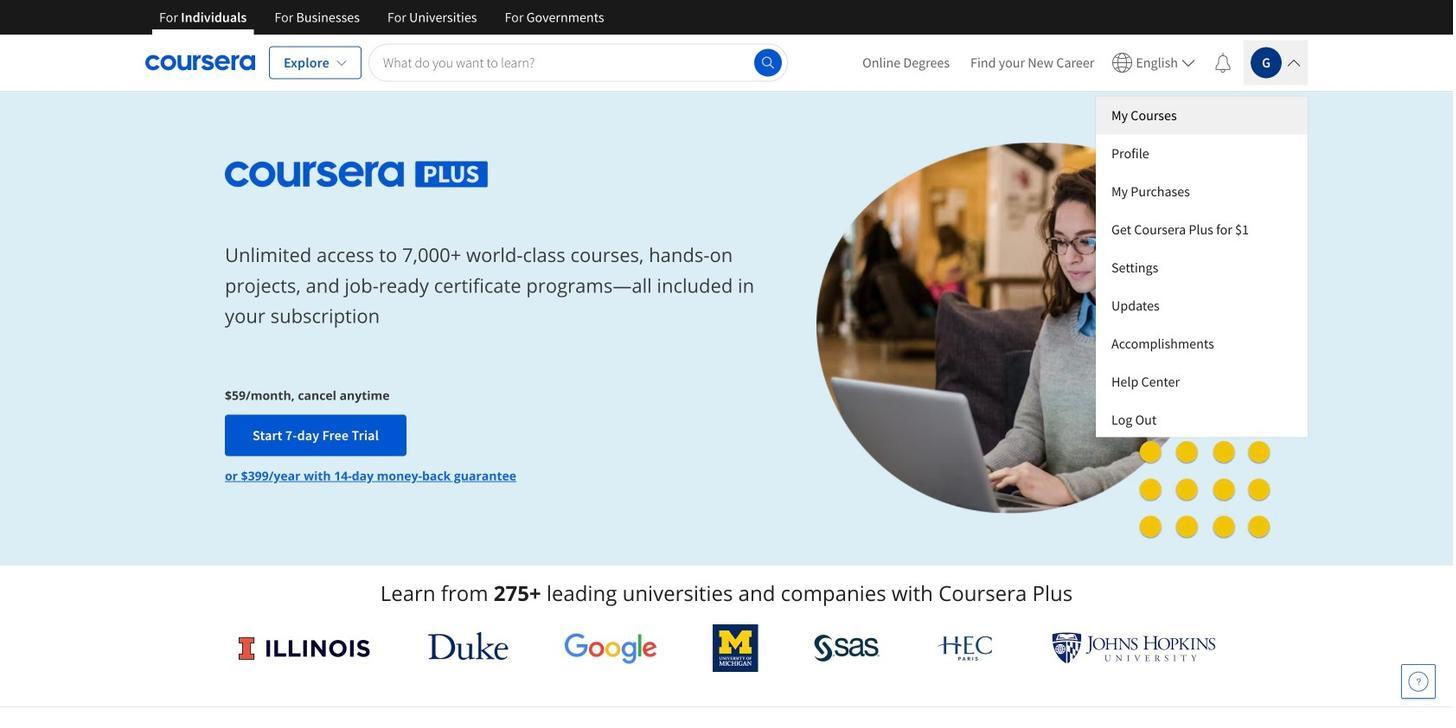 Task type: vqa. For each thing, say whether or not it's contained in the screenshot.
"SAS" IMAGE
yes



Task type: describe. For each thing, give the bounding box(es) containing it.
sas image
[[814, 634, 880, 662]]

duke university image
[[428, 632, 508, 660]]

google image
[[564, 632, 657, 664]]

banner navigation
[[145, 0, 618, 35]]

university of michigan image
[[713, 625, 758, 672]]

hec paris image
[[936, 631, 996, 666]]

help center image
[[1408, 671, 1429, 692]]



Task type: locate. For each thing, give the bounding box(es) containing it.
coursera image
[[145, 49, 255, 77]]

None search field
[[368, 44, 788, 82]]

university of illinois at urbana-champaign image
[[237, 634, 372, 662]]

menu
[[1096, 96, 1308, 437]]

johns hopkins university image
[[1052, 632, 1216, 664]]

What do you want to learn? text field
[[368, 44, 788, 82]]

coursera plus image
[[225, 162, 488, 187]]



